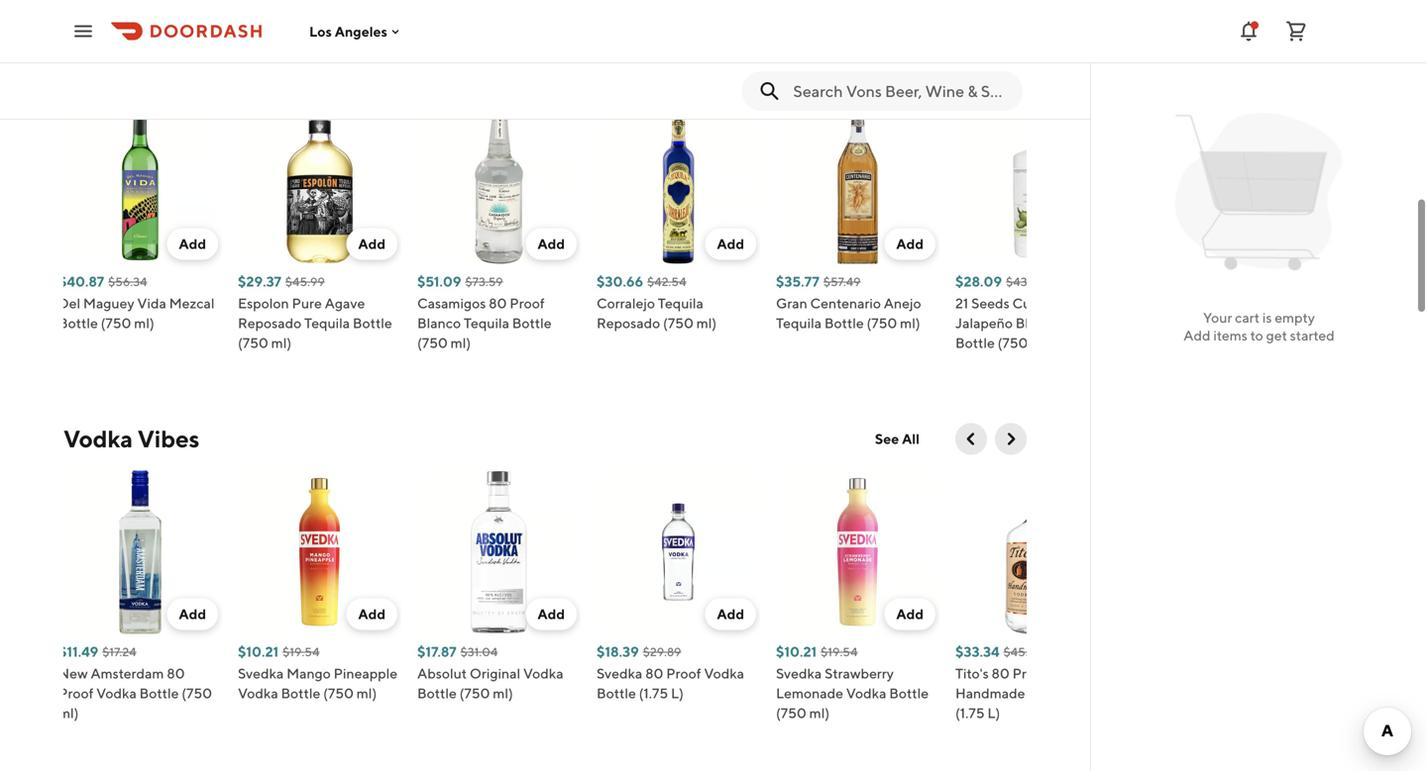 Task type: vqa. For each thing, say whether or not it's contained in the screenshot.


Task type: locate. For each thing, give the bounding box(es) containing it.
vodka inside $10.21 $19.54 svedka strawberry lemonade vodka bottle (750 ml)
[[846, 686, 886, 702]]

los angeles
[[309, 23, 387, 39]]

0 horizontal spatial (1.75
[[639, 686, 668, 702]]

proof inside $18.39 $29.89 svedka 80 proof vodka bottle (1.75 l)
[[666, 666, 701, 682]]

2 $10.21 from the left
[[776, 644, 817, 661]]

0 vertical spatial see all
[[875, 60, 920, 77]]

los angeles button
[[309, 23, 403, 39]]

tequilas
[[109, 55, 199, 83]]

$42.54
[[647, 275, 686, 289]]

21
[[955, 295, 969, 312]]

$45.99 right $33.34
[[1003, 646, 1043, 660]]

1 horizontal spatial svedka
[[597, 666, 642, 682]]

80
[[489, 295, 507, 312], [167, 666, 185, 682], [645, 666, 663, 682], [991, 666, 1010, 682]]

tequila
[[658, 295, 703, 312], [304, 315, 350, 331], [464, 315, 509, 331], [776, 315, 822, 331], [1062, 315, 1108, 331]]

tito's
[[955, 666, 989, 682]]

next button of carousel image right previous button of carousel image
[[1001, 59, 1021, 79]]

1 vertical spatial $45.99
[[1003, 646, 1043, 660]]

ml) inside $29.37 $45.99 espolon pure agave reposado tequila bottle (750 ml)
[[271, 335, 291, 351]]

(1.75 down $29.89
[[639, 686, 668, 702]]

see all up search vons beer, wine & spirits 'search field'
[[875, 60, 920, 77]]

reposado down corralejo
[[597, 315, 660, 331]]

l)
[[671, 686, 684, 702], [987, 706, 1000, 722]]

1 reposado from the left
[[238, 315, 302, 331]]

1 horizontal spatial reposado
[[597, 315, 660, 331]]

amsterdam
[[91, 666, 164, 682]]

1 vertical spatial next button of carousel image
[[1001, 430, 1021, 449]]

80 down '$73.59'
[[489, 295, 507, 312]]

$11.49
[[58, 644, 98, 661]]

0 items, open order cart image
[[1284, 19, 1308, 43]]

see up search vons beer, wine & spirits 'search field'
[[875, 60, 899, 77]]

proof up handmade
[[1012, 666, 1047, 682]]

svedka inside $18.39 $29.89 svedka 80 proof vodka bottle (1.75 l)
[[597, 666, 642, 682]]

1 vertical spatial see all link
[[863, 424, 932, 455]]

$45.99 up pure
[[285, 275, 325, 289]]

proof down $29.89
[[666, 666, 701, 682]]

blanco
[[417, 315, 461, 331], [1016, 315, 1059, 331]]

proof for vodka
[[1012, 666, 1047, 682]]

is
[[1262, 310, 1272, 326]]

all left previous button of carousel icon on the bottom
[[902, 431, 920, 447]]

0 vertical spatial l)
[[671, 686, 684, 702]]

1 horizontal spatial $10.21
[[776, 644, 817, 661]]

next button of carousel image right previous button of carousel icon on the bottom
[[1001, 430, 1021, 449]]

2 see all link from the top
[[863, 424, 932, 455]]

1 see from the top
[[875, 60, 899, 77]]

0 vertical spatial next button of carousel image
[[1001, 59, 1021, 79]]

$43.69
[[1006, 275, 1045, 289]]

2 all from the top
[[902, 431, 920, 447]]

your
[[1203, 310, 1232, 326]]

see all link
[[863, 53, 932, 85], [863, 424, 932, 455]]

(750
[[101, 315, 131, 331], [663, 315, 694, 331], [867, 315, 897, 331], [238, 335, 268, 351], [417, 335, 448, 351], [998, 335, 1028, 351], [182, 686, 212, 702], [323, 686, 354, 702], [459, 686, 490, 702], [776, 706, 807, 722]]

$45.99
[[285, 275, 325, 289], [1003, 646, 1043, 660]]

1 horizontal spatial $45.99
[[1003, 646, 1043, 660]]

original
[[470, 666, 520, 682]]

svedka up lemonade
[[776, 666, 822, 682]]

$30.66 $42.54 corralejo tequila reposado (750 ml)
[[597, 274, 717, 331]]

(1.75
[[639, 686, 668, 702], [955, 706, 985, 722]]

$45.99 for pure
[[285, 275, 325, 289]]

maguey
[[83, 295, 134, 312]]

1 see all from the top
[[875, 60, 920, 77]]

all up search vons beer, wine & spirits 'search field'
[[902, 60, 920, 77]]

2 see from the top
[[875, 431, 899, 447]]

1 vertical spatial (1.75
[[955, 706, 985, 722]]

add for casamigos 80 proof blanco tequila bottle (750 ml)
[[538, 236, 565, 252]]

tequila down the gran
[[776, 315, 822, 331]]

1 vertical spatial all
[[902, 431, 920, 447]]

1 see all link from the top
[[863, 53, 932, 85]]

$19.54 inside '$10.21 $19.54 svedka mango pineapple vodka bottle (750 ml)'
[[283, 646, 320, 660]]

to
[[1250, 328, 1263, 344]]

add for svedka strawberry lemonade vodka bottle (750 ml)
[[896, 606, 924, 623]]

1 horizontal spatial (1.75
[[955, 706, 985, 722]]

(750 inside '$17.87 $31.04 absolut original vodka bottle (750 ml)'
[[459, 686, 490, 702]]

ml) inside $35.77 $57.49 gran centenario anejo tequila bottle (750 ml)
[[900, 315, 920, 331]]

add for svedka mango pineapple vodka bottle (750 ml)
[[358, 606, 386, 623]]

all
[[902, 60, 920, 77], [902, 431, 920, 447]]

tequila down casamigos on the top left
[[464, 315, 509, 331]]

$18.39
[[597, 644, 639, 661]]

0 horizontal spatial l)
[[671, 686, 684, 702]]

blanco down casamigos on the top left
[[417, 315, 461, 331]]

$51.09
[[417, 274, 461, 290]]

proof right casamigos on the top left
[[510, 295, 545, 312]]

svedka inside $10.21 $19.54 svedka strawberry lemonade vodka bottle (750 ml)
[[776, 666, 822, 682]]

$10.21
[[238, 644, 279, 661], [776, 644, 817, 661]]

blanco down cucumber
[[1016, 315, 1059, 331]]

$18.39 $29.89 svedka 80 proof vodka bottle (1.75 l)
[[597, 644, 744, 702]]

mezcal
[[169, 295, 215, 312]]

l) inside $33.34 $45.99 tito's 80 proof handmade vodka bottle (1.75 l)
[[987, 706, 1000, 722]]

$45.99 inside $33.34 $45.99 tito's 80 proof handmade vodka bottle (1.75 l)
[[1003, 646, 1043, 660]]

0 horizontal spatial reposado
[[238, 315, 302, 331]]

vida
[[137, 295, 166, 312]]

0 vertical spatial see
[[875, 60, 899, 77]]

reposado down espolon
[[238, 315, 302, 331]]

1 horizontal spatial blanco
[[1016, 315, 1059, 331]]

1 vertical spatial see
[[875, 431, 899, 447]]

1 $10.21 from the left
[[238, 644, 279, 661]]

reposado inside $29.37 $45.99 espolon pure agave reposado tequila bottle (750 ml)
[[238, 315, 302, 331]]

add
[[179, 236, 206, 252], [358, 236, 386, 252], [538, 236, 565, 252], [717, 236, 744, 252], [896, 236, 924, 252], [1183, 328, 1211, 344], [179, 606, 206, 623], [358, 606, 386, 623], [538, 606, 565, 623], [717, 606, 744, 623], [896, 606, 924, 623]]

0 horizontal spatial svedka
[[238, 666, 284, 682]]

ml) inside $10.21 $19.54 svedka strawberry lemonade vodka bottle (750 ml)
[[809, 706, 830, 722]]

vodka
[[63, 425, 133, 453], [523, 666, 563, 682], [704, 666, 744, 682], [96, 686, 137, 702], [238, 686, 278, 702], [846, 686, 886, 702], [1028, 686, 1068, 702]]

vodka vibes link
[[63, 424, 199, 455]]

2 svedka from the left
[[597, 666, 642, 682]]

2 reposado from the left
[[597, 315, 660, 331]]

add for espolon pure agave reposado tequila bottle (750 ml)
[[358, 236, 386, 252]]

(750 inside $51.09 $73.59 casamigos 80 proof blanco tequila bottle (750 ml)
[[417, 335, 448, 351]]

$19.54
[[283, 646, 320, 660], [821, 646, 858, 660]]

pineapple
[[334, 666, 398, 682]]

see all link left previous button of carousel icon on the bottom
[[863, 424, 932, 455]]

vodka inside '$17.87 $31.04 absolut original vodka bottle (750 ml)'
[[523, 666, 563, 682]]

bottle inside $10.21 $19.54 svedka strawberry lemonade vodka bottle (750 ml)
[[889, 686, 929, 702]]

proof
[[510, 295, 545, 312], [666, 666, 701, 682], [1012, 666, 1047, 682], [58, 686, 94, 702]]

tequila inside $35.77 $57.49 gran centenario anejo tequila bottle (750 ml)
[[776, 315, 822, 331]]

80 for svedka
[[645, 666, 663, 682]]

svedka for svedka strawberry lemonade vodka bottle (750 ml)
[[776, 666, 822, 682]]

(1.75 inside $33.34 $45.99 tito's 80 proof handmade vodka bottle (1.75 l)
[[955, 706, 985, 722]]

80 inside $18.39 $29.89 svedka 80 proof vodka bottle (1.75 l)
[[645, 666, 663, 682]]

0 vertical spatial all
[[902, 60, 920, 77]]

bottle inside the '$11.49 $17.24 new amsterdam 80 proof vodka bottle (750 ml)'
[[139, 686, 179, 702]]

1 svedka from the left
[[238, 666, 284, 682]]

1 all from the top
[[902, 60, 920, 77]]

1 $19.54 from the left
[[283, 646, 320, 660]]

gran
[[776, 295, 807, 312]]

tequila inside $51.09 $73.59 casamigos 80 proof blanco tequila bottle (750 ml)
[[464, 315, 509, 331]]

see all link left previous button of carousel image
[[863, 53, 932, 85]]

see all
[[875, 60, 920, 77], [875, 431, 920, 447]]

strawberry
[[825, 666, 894, 682]]

0 horizontal spatial $10.21
[[238, 644, 279, 661]]

$19.54 up strawberry
[[821, 646, 858, 660]]

reposado
[[238, 315, 302, 331], [597, 315, 660, 331]]

proof inside $51.09 $73.59 casamigos 80 proof blanco tequila bottle (750 ml)
[[510, 295, 545, 312]]

$10.21 $19.54 svedka mango pineapple vodka bottle (750 ml)
[[238, 644, 398, 702]]

l) down handmade
[[987, 706, 1000, 722]]

add inside your cart is empty add items to get started
[[1183, 328, 1211, 344]]

$19.54 up mango
[[283, 646, 320, 660]]

see left previous button of carousel icon on the bottom
[[875, 431, 899, 447]]

proof inside the '$11.49 $17.24 new amsterdam 80 proof vodka bottle (750 ml)'
[[58, 686, 94, 702]]

2 $19.54 from the left
[[821, 646, 858, 660]]

$19.54 for mango
[[283, 646, 320, 660]]

$45.99 inside $29.37 $45.99 espolon pure agave reposado tequila bottle (750 ml)
[[285, 275, 325, 289]]

(750 inside $28.09 $43.69 21 seeds cucumber jalapeño blanco tequila bottle (750 ml)
[[998, 335, 1028, 351]]

1 horizontal spatial $19.54
[[821, 646, 858, 660]]

reposado inside $30.66 $42.54 corralejo tequila reposado (750 ml)
[[597, 315, 660, 331]]

see
[[875, 60, 899, 77], [875, 431, 899, 447]]

$40.87
[[58, 274, 104, 290]]

svedka down "$18.39"
[[597, 666, 642, 682]]

(750 inside the '$11.49 $17.24 new amsterdam 80 proof vodka bottle (750 ml)'
[[182, 686, 212, 702]]

80 up handmade
[[991, 666, 1010, 682]]

cart
[[1235, 310, 1260, 326]]

$35.77 $57.49 gran centenario anejo tequila bottle (750 ml)
[[776, 274, 921, 331]]

2 next button of carousel image from the top
[[1001, 430, 1021, 449]]

0 vertical spatial (1.75
[[639, 686, 668, 702]]

tequila down agave
[[304, 315, 350, 331]]

see for vodka vibes
[[875, 431, 899, 447]]

add for gran centenario anejo tequila bottle (750 ml)
[[896, 236, 924, 252]]

ml) inside the '$11.49 $17.24 new amsterdam 80 proof vodka bottle (750 ml)'
[[58, 706, 79, 722]]

0 horizontal spatial $19.54
[[283, 646, 320, 660]]

tequila down cucumber
[[1062, 315, 1108, 331]]

proof inside $33.34 $45.99 tito's 80 proof handmade vodka bottle (1.75 l)
[[1012, 666, 1047, 682]]

ml)
[[134, 315, 154, 331], [696, 315, 717, 331], [900, 315, 920, 331], [271, 335, 291, 351], [451, 335, 471, 351], [1031, 335, 1051, 351], [357, 686, 377, 702], [493, 686, 513, 702], [58, 706, 79, 722], [809, 706, 830, 722]]

1 horizontal spatial l)
[[987, 706, 1000, 722]]

corralejo
[[597, 295, 655, 312]]

80 inside $51.09 $73.59 casamigos 80 proof blanco tequila bottle (750 ml)
[[489, 295, 507, 312]]

l) down $29.89
[[671, 686, 684, 702]]

svedka left mango
[[238, 666, 284, 682]]

$10.21 inside $10.21 $19.54 svedka strawberry lemonade vodka bottle (750 ml)
[[776, 644, 817, 661]]

2 see all from the top
[[875, 431, 920, 447]]

absolut
[[417, 666, 467, 682]]

casamigos 80 proof blanco tequila bottle (750 ml) image
[[417, 101, 581, 264]]

empty
[[1275, 310, 1315, 326]]

$10.21 inside '$10.21 $19.54 svedka mango pineapple vodka bottle (750 ml)'
[[238, 644, 279, 661]]

0 horizontal spatial $45.99
[[285, 275, 325, 289]]

$31.04
[[460, 646, 498, 660]]

1 vertical spatial see all
[[875, 431, 920, 447]]

svedka inside '$10.21 $19.54 svedka mango pineapple vodka bottle (750 ml)'
[[238, 666, 284, 682]]

bottle
[[58, 315, 98, 331], [353, 315, 392, 331], [512, 315, 552, 331], [824, 315, 864, 331], [955, 335, 995, 351], [139, 686, 179, 702], [281, 686, 320, 702], [417, 686, 457, 702], [597, 686, 636, 702], [889, 686, 929, 702], [1071, 686, 1111, 702]]

svedka
[[238, 666, 284, 682], [597, 666, 642, 682], [776, 666, 822, 682]]

1 blanco from the left
[[417, 315, 461, 331]]

$10.21 for svedka mango pineapple vodka bottle (750 ml)
[[238, 644, 279, 661]]

next button of carousel image for tequilas
[[1001, 59, 1021, 79]]

see all left previous button of carousel icon on the bottom
[[875, 431, 920, 447]]

1 next button of carousel image from the top
[[1001, 59, 1021, 79]]

80 right amsterdam
[[167, 666, 185, 682]]

vibes
[[137, 425, 199, 453]]

tequila down $42.54
[[658, 295, 703, 312]]

80 down $29.89
[[645, 666, 663, 682]]

$28.09
[[955, 274, 1002, 290]]

del maguey vida mezcal bottle (750 ml) image
[[58, 101, 222, 264]]

1 vertical spatial l)
[[987, 706, 1000, 722]]

add for corralejo tequila reposado (750 ml)
[[717, 236, 744, 252]]

next button of carousel image
[[1001, 59, 1021, 79], [1001, 430, 1021, 449]]

espolon pure agave reposado tequila bottle (750 ml) image
[[238, 101, 401, 264]]

add for del maguey vida mezcal bottle (750 ml)
[[179, 236, 206, 252]]

(750 inside $10.21 $19.54 svedka strawberry lemonade vodka bottle (750 ml)
[[776, 706, 807, 722]]

proof down new
[[58, 686, 94, 702]]

svedka for svedka mango pineapple vodka bottle (750 ml)
[[238, 666, 284, 682]]

see all for top tequilas
[[875, 60, 920, 77]]

see all link for top tequilas
[[863, 53, 932, 85]]

proof for tequila
[[510, 295, 545, 312]]

2 blanco from the left
[[1016, 315, 1059, 331]]

2 horizontal spatial svedka
[[776, 666, 822, 682]]

add button
[[167, 228, 218, 260], [167, 228, 218, 260], [346, 228, 397, 260], [346, 228, 397, 260], [526, 228, 577, 260], [526, 228, 577, 260], [705, 228, 756, 260], [705, 228, 756, 260], [884, 228, 936, 260], [884, 228, 936, 260], [167, 599, 218, 631], [167, 599, 218, 631], [346, 599, 397, 631], [346, 599, 397, 631], [526, 599, 577, 631], [526, 599, 577, 631], [705, 599, 756, 631], [705, 599, 756, 631], [884, 599, 936, 631], [884, 599, 936, 631]]

top
[[63, 55, 104, 83]]

$19.54 inside $10.21 $19.54 svedka strawberry lemonade vodka bottle (750 ml)
[[821, 646, 858, 660]]

ml) inside $30.66 $42.54 corralejo tequila reposado (750 ml)
[[696, 315, 717, 331]]

svedka for svedka 80 proof vodka bottle (1.75 l)
[[597, 666, 642, 682]]

los
[[309, 23, 332, 39]]

0 vertical spatial see all link
[[863, 53, 932, 85]]

$56.34
[[108, 275, 147, 289]]

80 inside $33.34 $45.99 tito's 80 proof handmade vodka bottle (1.75 l)
[[991, 666, 1010, 682]]

$17.24
[[102, 646, 136, 660]]

3 svedka from the left
[[776, 666, 822, 682]]

(1.75 down handmade
[[955, 706, 985, 722]]

0 horizontal spatial blanco
[[417, 315, 461, 331]]

0 vertical spatial $45.99
[[285, 275, 325, 289]]

previous button of carousel image
[[961, 59, 981, 79]]



Task type: describe. For each thing, give the bounding box(es) containing it.
agave
[[325, 295, 365, 312]]

bottle inside $33.34 $45.99 tito's 80 proof handmade vodka bottle (1.75 l)
[[1071, 686, 1111, 702]]

vodka inside '$10.21 $19.54 svedka mango pineapple vodka bottle (750 ml)'
[[238, 686, 278, 702]]

80 for tito's
[[991, 666, 1010, 682]]

tequila inside $29.37 $45.99 espolon pure agave reposado tequila bottle (750 ml)
[[304, 315, 350, 331]]

bottle inside $29.37 $45.99 espolon pure agave reposado tequila bottle (750 ml)
[[353, 315, 392, 331]]

see all for vodka vibes
[[875, 431, 920, 447]]

vodka inside $18.39 $29.89 svedka 80 proof vodka bottle (1.75 l)
[[704, 666, 744, 682]]

$17.87
[[417, 644, 456, 661]]

ml) inside $40.87 $56.34 del maguey vida mezcal bottle (750 ml)
[[134, 315, 154, 331]]

get
[[1266, 328, 1287, 344]]

centenario
[[810, 295, 881, 312]]

lemonade
[[776, 686, 843, 702]]

casamigos
[[417, 295, 486, 312]]

$29.37 $45.99 espolon pure agave reposado tequila bottle (750 ml)
[[238, 274, 392, 351]]

bottle inside $35.77 $57.49 gran centenario anejo tequila bottle (750 ml)
[[824, 315, 864, 331]]

jalapeño
[[955, 315, 1013, 331]]

next button of carousel image for vibes
[[1001, 430, 1021, 449]]

see for top tequilas
[[875, 60, 899, 77]]

(1.75 inside $18.39 $29.89 svedka 80 proof vodka bottle (1.75 l)
[[639, 686, 668, 702]]

$73.59
[[465, 275, 503, 289]]

new
[[58, 666, 88, 682]]

bottle inside $40.87 $56.34 del maguey vida mezcal bottle (750 ml)
[[58, 315, 98, 331]]

80 for casamigos
[[489, 295, 507, 312]]

add for new amsterdam 80 proof vodka bottle (750 ml)
[[179, 606, 206, 623]]

blanco inside $51.09 $73.59 casamigos 80 proof blanco tequila bottle (750 ml)
[[417, 315, 461, 331]]

ml) inside $28.09 $43.69 21 seeds cucumber jalapeño blanco tequila bottle (750 ml)
[[1031, 335, 1051, 351]]

ml) inside '$10.21 $19.54 svedka mango pineapple vodka bottle (750 ml)'
[[357, 686, 377, 702]]

top tequilas link
[[63, 53, 199, 85]]

items
[[1213, 328, 1248, 344]]

ml) inside $51.09 $73.59 casamigos 80 proof blanco tequila bottle (750 ml)
[[451, 335, 471, 351]]

blanco inside $28.09 $43.69 21 seeds cucumber jalapeño blanco tequila bottle (750 ml)
[[1016, 315, 1059, 331]]

all for vibes
[[902, 431, 920, 447]]

bottle inside '$10.21 $19.54 svedka mango pineapple vodka bottle (750 ml)'
[[281, 686, 320, 702]]

new amsterdam 80 proof vodka bottle (750 ml) image
[[58, 471, 222, 635]]

$33.34 $45.99 tito's 80 proof handmade vodka bottle (1.75 l)
[[955, 644, 1111, 722]]

80 inside the '$11.49 $17.24 new amsterdam 80 proof vodka bottle (750 ml)'
[[167, 666, 185, 682]]

$51.09 $73.59 casamigos 80 proof blanco tequila bottle (750 ml)
[[417, 274, 552, 351]]

$29.37
[[238, 274, 281, 290]]

(750 inside $40.87 $56.34 del maguey vida mezcal bottle (750 ml)
[[101, 315, 131, 331]]

$29.89
[[643, 646, 681, 660]]

add for svedka 80 proof vodka bottle (1.75 l)
[[717, 606, 744, 623]]

bottle inside '$17.87 $31.04 absolut original vodka bottle (750 ml)'
[[417, 686, 457, 702]]

svedka 80 proof vodka bottle (1.75 l) image
[[597, 471, 760, 635]]

$40.87 $56.34 del maguey vida mezcal bottle (750 ml)
[[58, 274, 215, 331]]

$57.49
[[823, 275, 861, 289]]

vodka vibes
[[63, 425, 199, 453]]

open menu image
[[71, 19, 95, 43]]

pure
[[292, 295, 322, 312]]

bottle inside $18.39 $29.89 svedka 80 proof vodka bottle (1.75 l)
[[597, 686, 636, 702]]

(750 inside $30.66 $42.54 corralejo tequila reposado (750 ml)
[[663, 315, 694, 331]]

$10.21 $19.54 svedka strawberry lemonade vodka bottle (750 ml)
[[776, 644, 929, 722]]

$17.87 $31.04 absolut original vodka bottle (750 ml)
[[417, 644, 563, 702]]

$28.09 $43.69 21 seeds cucumber jalapeño blanco tequila bottle (750 ml)
[[955, 274, 1108, 351]]

tequila inside $30.66 $42.54 corralejo tequila reposado (750 ml)
[[658, 295, 703, 312]]

corralejo tequila reposado (750 ml) image
[[597, 101, 760, 264]]

(750 inside $29.37 $45.99 espolon pure agave reposado tequila bottle (750 ml)
[[238, 335, 268, 351]]

vodka inside the '$11.49 $17.24 new amsterdam 80 proof vodka bottle (750 ml)'
[[96, 686, 137, 702]]

your cart is empty add items to get started
[[1183, 310, 1335, 344]]

$30.66
[[597, 274, 643, 290]]

bottle inside $51.09 $73.59 casamigos 80 proof blanco tequila bottle (750 ml)
[[512, 315, 552, 331]]

proof for bottle
[[666, 666, 701, 682]]

(750 inside $35.77 $57.49 gran centenario anejo tequila bottle (750 ml)
[[867, 315, 897, 331]]

$35.77
[[776, 274, 819, 290]]

ml) inside '$17.87 $31.04 absolut original vodka bottle (750 ml)'
[[493, 686, 513, 702]]

espolon
[[238, 295, 289, 312]]

absolut original vodka bottle (750 ml) image
[[417, 471, 581, 635]]

Search Vons Beer, Wine & Spirits search field
[[793, 80, 1007, 102]]

bottle inside $28.09 $43.69 21 seeds cucumber jalapeño blanco tequila bottle (750 ml)
[[955, 335, 995, 351]]

angeles
[[335, 23, 387, 39]]

$45.99 for 80
[[1003, 646, 1043, 660]]

see all link for vodka vibes
[[863, 424, 932, 455]]

top tequilas
[[63, 55, 199, 83]]

notification bell image
[[1237, 19, 1261, 43]]

seeds
[[971, 295, 1010, 312]]

l) inside $18.39 $29.89 svedka 80 proof vodka bottle (1.75 l)
[[671, 686, 684, 702]]

tequila inside $28.09 $43.69 21 seeds cucumber jalapeño blanco tequila bottle (750 ml)
[[1062, 315, 1108, 331]]

$33.34
[[955, 644, 1000, 661]]

$11.49 $17.24 new amsterdam 80 proof vodka bottle (750 ml)
[[58, 644, 212, 722]]

(750 inside '$10.21 $19.54 svedka mango pineapple vodka bottle (750 ml)'
[[323, 686, 354, 702]]

add for absolut original vodka bottle (750 ml)
[[538, 606, 565, 623]]

started
[[1290, 328, 1335, 344]]

previous button of carousel image
[[961, 430, 981, 449]]

handmade
[[955, 686, 1025, 702]]

vodka inside $33.34 $45.99 tito's 80 proof handmade vodka bottle (1.75 l)
[[1028, 686, 1068, 702]]

cucumber
[[1012, 295, 1079, 312]]

anejo
[[884, 295, 921, 312]]

all for tequilas
[[902, 60, 920, 77]]

gran centenario anejo tequila bottle (750 ml) image
[[776, 101, 939, 264]]

svedka mango pineapple vodka bottle (750 ml) image
[[238, 471, 401, 635]]

empty retail cart image
[[1166, 99, 1352, 285]]

svedka strawberry lemonade vodka bottle (750 ml) image
[[776, 471, 939, 635]]

$10.21 for svedka strawberry lemonade vodka bottle (750 ml)
[[776, 644, 817, 661]]

del
[[58, 295, 80, 312]]

mango
[[286, 666, 331, 682]]

$19.54 for strawberry
[[821, 646, 858, 660]]



